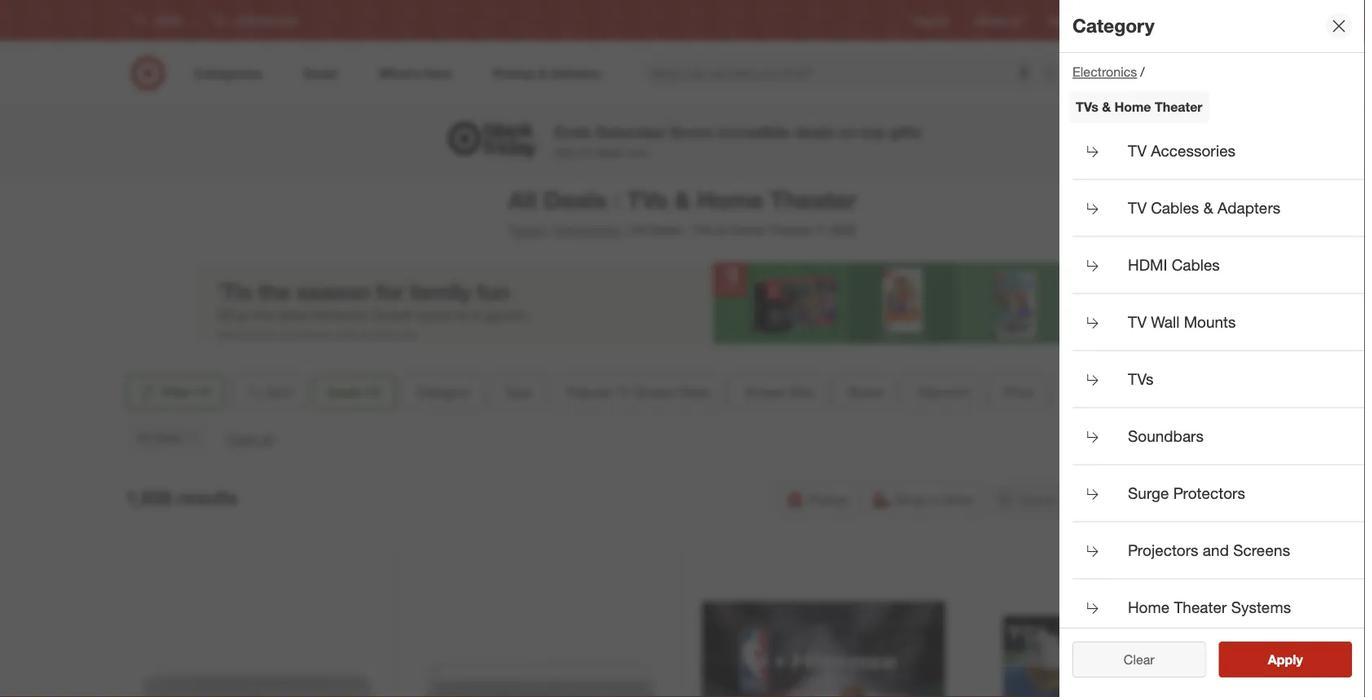 Task type: locate. For each thing, give the bounding box(es) containing it.
electronics link up tvs & home theater
[[1073, 64, 1138, 80]]

clear inside category dialog
[[1124, 652, 1155, 668]]

home inside button
[[1129, 598, 1170, 617]]

tvs down sponsored in the right of the page
[[1129, 370, 1154, 389]]

target inside all deals : tvs & home theater target / electronics / all deals : tvs & home theater (1,936)
[[509, 222, 545, 238]]

1 vertical spatial target
[[509, 222, 545, 238]]

sort
[[267, 384, 293, 400]]

all down now.
[[631, 222, 646, 238]]

: down saturday! on the top left of the page
[[614, 185, 621, 214]]

cables for hdmi
[[1173, 256, 1221, 275]]

0 horizontal spatial electronics
[[556, 222, 621, 238]]

cables for tv
[[1152, 199, 1200, 217]]

top
[[862, 122, 886, 141]]

0 horizontal spatial all
[[137, 431, 150, 445]]

1 horizontal spatial deals
[[795, 122, 834, 141]]

home
[[1115, 99, 1152, 115], [698, 185, 764, 214], [730, 222, 765, 238], [1129, 598, 1170, 617]]

on
[[839, 122, 857, 141]]

& inside tv cables & adapters button
[[1204, 199, 1214, 217]]

tv up "hdmi"
[[1129, 199, 1147, 217]]

1 vertical spatial electronics
[[556, 222, 621, 238]]

ad
[[1010, 14, 1022, 26]]

delivery
[[1084, 492, 1131, 508]]

pickup button
[[779, 482, 859, 518]]

all down filter (1) button
[[137, 431, 150, 445]]

popular
[[567, 384, 611, 400]]

tvs inside button
[[1129, 370, 1154, 389]]

theater
[[1156, 99, 1203, 115], [770, 185, 857, 214], [769, 222, 813, 238], [1175, 598, 1228, 617]]

discount button
[[904, 374, 984, 410]]

tcl 50" class s4 s-class 4k uhd hdr led smart tv with google tv - 50s45g - special purchase image
[[983, 553, 1235, 697], [983, 553, 1235, 697]]

: up 'advertisement' region
[[686, 222, 689, 238]]

deals right the on the top
[[596, 145, 623, 159]]

1 horizontal spatial /
[[624, 222, 628, 238]]

tv for tv accessories
[[1129, 142, 1147, 160]]

electronics link
[[1073, 64, 1138, 80], [556, 222, 621, 238]]

/ right target link
[[548, 222, 553, 238]]

cables inside button
[[1152, 199, 1200, 217]]

clear all button
[[227, 430, 274, 448]]

home theater systems
[[1129, 598, 1292, 617]]

search
[[1036, 67, 1075, 83]]

:
[[614, 185, 621, 214], [686, 222, 689, 238]]

1 vertical spatial category
[[416, 384, 470, 400]]

(1) left category button
[[366, 384, 381, 400]]

1,936 results
[[125, 487, 238, 509]]

weekly ad link
[[976, 13, 1022, 27]]

wall
[[1152, 313, 1180, 332]]

smart platform button
[[1054, 374, 1171, 410]]

hisense 65" class a6 series 4k uhd smart google tv - 65a6h4 - special purchase image
[[699, 553, 950, 697], [699, 553, 950, 697]]

0 vertical spatial :
[[614, 185, 621, 214]]

soundbars button
[[1073, 408, 1366, 465]]

tv
[[1129, 142, 1147, 160], [1129, 199, 1147, 217], [1129, 313, 1147, 332], [615, 384, 631, 400]]

systems
[[1232, 598, 1292, 617]]

all
[[261, 431, 274, 447]]

theater up (1,936)
[[770, 185, 857, 214]]

1 horizontal spatial electronics
[[1073, 64, 1138, 80]]

shipping
[[1178, 492, 1230, 508]]

electronics up tvs & home theater
[[1073, 64, 1138, 80]]

1 horizontal spatial category
[[1073, 14, 1155, 37]]

redcard
[[1049, 14, 1088, 26]]

/ up tvs & home theater
[[1141, 64, 1146, 80]]

deals
[[544, 185, 607, 214], [649, 222, 682, 238], [328, 384, 363, 400], [153, 431, 182, 445]]

cables
[[1152, 199, 1200, 217], [1173, 256, 1221, 275]]

deals down filter (1) button
[[153, 431, 182, 445]]

tv down tvs & home theater
[[1129, 142, 1147, 160]]

deals left on
[[795, 122, 834, 141]]

brand
[[849, 384, 884, 400]]

tv cables & adapters button
[[1073, 180, 1366, 237]]

0 horizontal spatial clear
[[227, 431, 257, 447]]

0 vertical spatial cables
[[1152, 199, 1200, 217]]

sonos beam compact smart sound bar with dolby atmos (gen 2,black) image
[[415, 553, 666, 697], [415, 553, 666, 697]]

0 horizontal spatial target
[[509, 222, 545, 238]]

popular tv screen sizes
[[567, 384, 711, 400]]

1 horizontal spatial (1)
[[366, 384, 381, 400]]

tvs & home theater
[[1076, 99, 1203, 115]]

What can we help you find? suggestions appear below search field
[[641, 55, 1048, 91]]

0 horizontal spatial screen
[[634, 384, 676, 400]]

shop in store
[[896, 492, 973, 508]]

1 vertical spatial cables
[[1173, 256, 1221, 275]]

1 vertical spatial clear
[[1124, 652, 1155, 668]]

0 horizontal spatial :
[[614, 185, 621, 214]]

1 horizontal spatial screen
[[745, 384, 786, 400]]

(1) for deals (1)
[[366, 384, 381, 400]]

2 horizontal spatial /
[[1141, 64, 1146, 80]]

electronics /
[[1073, 64, 1146, 80]]

2 screen from the left
[[745, 384, 786, 400]]

/ down now.
[[624, 222, 628, 238]]

electronics link right target link
[[556, 222, 621, 238]]

soundbars
[[1129, 427, 1204, 446]]

sonos ray compact sound bar for tv, gaming, and music (black) image
[[131, 553, 382, 697], [131, 553, 382, 697]]

1 horizontal spatial clear
[[1124, 652, 1155, 668]]

0 vertical spatial electronics
[[1073, 64, 1138, 80]]

1 horizontal spatial electronics link
[[1073, 64, 1138, 80]]

cables inside "button"
[[1173, 256, 1221, 275]]

price
[[1004, 384, 1034, 400]]

0 vertical spatial all
[[509, 185, 537, 214]]

1 vertical spatial deals
[[596, 145, 623, 159]]

(1) right filter
[[196, 384, 211, 400]]

incredible
[[718, 122, 791, 141]]

screen left size
[[745, 384, 786, 400]]

filter (1) button
[[125, 374, 224, 410]]

tv left wall
[[1129, 313, 1147, 332]]

tv accessories
[[1129, 142, 1236, 160]]

1 horizontal spatial all
[[509, 185, 537, 214]]

hdmi
[[1129, 256, 1168, 275]]

tv for tv cables & adapters
[[1129, 199, 1147, 217]]

day
[[1058, 492, 1081, 508]]

all deals : tvs & home theater target / electronics / all deals : tvs & home theater (1,936)
[[509, 185, 857, 238]]

cables right "hdmi"
[[1173, 256, 1221, 275]]

0 vertical spatial deals
[[795, 122, 834, 141]]

0 vertical spatial clear
[[227, 431, 257, 447]]

/ inside category dialog
[[1141, 64, 1146, 80]]

search button
[[1036, 55, 1075, 95]]

0 vertical spatial target
[[1114, 14, 1140, 26]]

deals right sort
[[328, 384, 363, 400]]

/
[[1141, 64, 1146, 80], [548, 222, 553, 238], [624, 222, 628, 238]]

0 vertical spatial category
[[1073, 14, 1155, 37]]

hdmi cables
[[1129, 256, 1221, 275]]

smart
[[1068, 384, 1104, 400]]

electronics inside category dialog
[[1073, 64, 1138, 80]]

pickup
[[809, 492, 848, 508]]

sponsored
[[1124, 345, 1172, 357]]

category up electronics /
[[1073, 14, 1155, 37]]

1 horizontal spatial target
[[1114, 14, 1140, 26]]

cables up hdmi cables
[[1152, 199, 1200, 217]]

electronics inside all deals : tvs & home theater target / electronics / all deals : tvs & home theater (1,936)
[[556, 222, 621, 238]]

popular tv screen sizes button
[[553, 374, 724, 410]]

all deals
[[137, 431, 182, 445]]

(1) inside button
[[196, 384, 211, 400]]

0 horizontal spatial category
[[416, 384, 470, 400]]

0 vertical spatial electronics link
[[1073, 64, 1138, 80]]

0 horizontal spatial electronics link
[[556, 222, 621, 238]]

1 vertical spatial electronics link
[[556, 222, 621, 238]]

(1)
[[196, 384, 211, 400], [366, 384, 381, 400]]

category
[[1073, 14, 1155, 37], [416, 384, 470, 400]]

saturday!
[[596, 122, 666, 141]]

1 vertical spatial :
[[686, 222, 689, 238]]

registry
[[914, 14, 950, 26]]

theater inside button
[[1175, 598, 1228, 617]]

target link
[[509, 222, 545, 238]]

electronics right target link
[[556, 222, 621, 238]]

category left type
[[416, 384, 470, 400]]

2 (1) from the left
[[366, 384, 381, 400]]

target circle link
[[1114, 13, 1168, 27]]

accessories
[[1152, 142, 1236, 160]]

theater down projectors and screens
[[1175, 598, 1228, 617]]

1 screen from the left
[[634, 384, 676, 400]]

screen left sizes
[[634, 384, 676, 400]]

1 (1) from the left
[[196, 384, 211, 400]]

all up target link
[[509, 185, 537, 214]]

apply button
[[1220, 642, 1353, 678]]

category dialog
[[1060, 0, 1366, 697]]

target
[[1114, 14, 1140, 26], [509, 222, 545, 238]]

all inside button
[[137, 431, 150, 445]]

0 horizontal spatial (1)
[[196, 384, 211, 400]]

tv for tv wall mounts
[[1129, 313, 1147, 332]]

all deals button
[[125, 420, 210, 456]]

2 vertical spatial all
[[137, 431, 150, 445]]

0 horizontal spatial deals
[[596, 145, 623, 159]]

clear all
[[227, 431, 274, 447]]

projectors and screens
[[1129, 541, 1291, 560]]

clear for clear
[[1124, 652, 1155, 668]]

1 horizontal spatial :
[[686, 222, 689, 238]]

deals
[[795, 122, 834, 141], [596, 145, 623, 159]]

2 horizontal spatial all
[[631, 222, 646, 238]]

electronics
[[1073, 64, 1138, 80], [556, 222, 621, 238]]



Task type: vqa. For each thing, say whether or not it's contained in the screenshot.
in-
no



Task type: describe. For each thing, give the bounding box(es) containing it.
all for all deals
[[137, 431, 150, 445]]

size
[[790, 384, 815, 400]]

home theater systems button
[[1073, 580, 1366, 637]]

protectors
[[1174, 484, 1246, 503]]

tv accessories button
[[1073, 123, 1366, 180]]

discount
[[918, 384, 970, 400]]

theater left (1,936)
[[769, 222, 813, 238]]

deals inside all deals button
[[153, 431, 182, 445]]

1,936
[[125, 487, 172, 509]]

clear for clear all
[[227, 431, 257, 447]]

gifts
[[890, 122, 923, 141]]

score
[[671, 122, 714, 141]]

brand button
[[835, 374, 898, 410]]

type
[[505, 384, 532, 400]]

and
[[1204, 541, 1230, 560]]

same day delivery
[[1021, 492, 1131, 508]]

projectors
[[1129, 541, 1199, 560]]

adapters
[[1218, 199, 1281, 217]]

shop in store button
[[865, 482, 984, 518]]

price button
[[990, 374, 1048, 410]]

shop
[[896, 492, 927, 508]]

category inside button
[[416, 384, 470, 400]]

screen size button
[[731, 374, 828, 410]]

weekly ad
[[976, 14, 1022, 26]]

(1) for filter (1)
[[196, 384, 211, 400]]

in
[[930, 492, 940, 508]]

same
[[1021, 492, 1055, 508]]

deals down the on the top
[[544, 185, 607, 214]]

filter
[[161, 384, 193, 400]]

tv cables & adapters
[[1129, 199, 1281, 217]]

filter (1)
[[161, 384, 211, 400]]

electronics link inside category dialog
[[1073, 64, 1138, 80]]

tv right popular
[[615, 384, 631, 400]]

type button
[[491, 374, 546, 410]]

tvs down now.
[[627, 185, 668, 214]]

platform
[[1107, 384, 1157, 400]]

screens
[[1234, 541, 1291, 560]]

advertisement region
[[194, 262, 1172, 344]]

mounts
[[1185, 313, 1237, 332]]

smart platform
[[1068, 384, 1157, 400]]

circle
[[1143, 14, 1168, 26]]

ends
[[555, 122, 592, 141]]

1 vertical spatial all
[[631, 222, 646, 238]]

theater up the tv accessories
[[1156, 99, 1203, 115]]

tvs button
[[1073, 351, 1366, 408]]

tv wall mounts button
[[1073, 294, 1366, 351]]

target inside target circle link
[[1114, 14, 1140, 26]]

surge protectors button
[[1073, 465, 1366, 523]]

get
[[555, 145, 574, 159]]

screen size
[[745, 384, 815, 400]]

shipping button
[[1148, 482, 1241, 518]]

clear button
[[1073, 642, 1207, 678]]

results
[[177, 487, 238, 509]]

sort button
[[231, 374, 306, 410]]

now.
[[627, 145, 650, 159]]

all for all deals : tvs & home theater target / electronics / all deals : tvs & home theater (1,936)
[[509, 185, 537, 214]]

deals (1)
[[328, 384, 381, 400]]

ends saturday! score incredible deals on top gifts get the deals now.
[[555, 122, 923, 159]]

target circle
[[1114, 14, 1168, 26]]

apply
[[1269, 652, 1304, 668]]

(1,936)
[[817, 222, 857, 238]]

surge protectors
[[1129, 484, 1246, 503]]

category inside dialog
[[1073, 14, 1155, 37]]

projectors and screens button
[[1073, 523, 1366, 580]]

tvs up 'advertisement' region
[[693, 222, 715, 238]]

deals up 'advertisement' region
[[649, 222, 682, 238]]

tvs down electronics /
[[1076, 99, 1099, 115]]

tv wall mounts
[[1129, 313, 1237, 332]]

0 horizontal spatial /
[[548, 222, 553, 238]]

hdmi cables button
[[1073, 237, 1366, 294]]

surge
[[1129, 484, 1170, 503]]

store
[[944, 492, 973, 508]]

screen inside button
[[634, 384, 676, 400]]

redcard link
[[1049, 13, 1088, 27]]

registry link
[[914, 13, 950, 27]]

same day delivery button
[[991, 482, 1142, 518]]

weekly
[[976, 14, 1008, 26]]

screen inside button
[[745, 384, 786, 400]]



